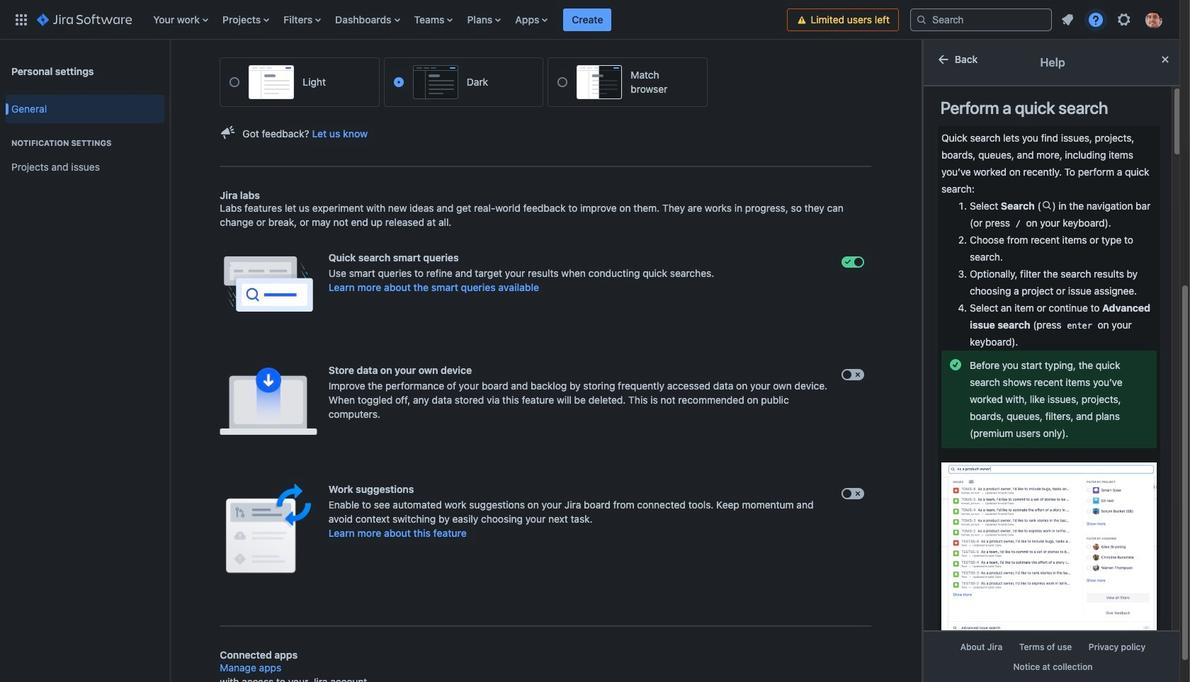 Task type: describe. For each thing, give the bounding box(es) containing it.
settings image
[[1116, 11, 1133, 28]]

close image
[[1157, 51, 1174, 68]]

notifications image
[[1059, 11, 1076, 28]]

appswitcher icon image
[[13, 11, 30, 28]]

0 horizontal spatial list
[[146, 0, 788, 39]]

help image
[[1088, 11, 1105, 28]]

1 group from the top
[[6, 91, 164, 190]]



Task type: vqa. For each thing, say whether or not it's contained in the screenshot.
"DONEC" within the "Nisi est sit amet facilisis magna etiam. Ac feugiat sed lectus vestibulum mattis ullamcorper velit sed. Amet consectetur adipiscing elit pellentesque habitant morbi. Etiam dignissim diam quis enim lobortis scelerisque fermentum dui faucibus. Turpis egestas pretium aenean pharetra magna ac placerat vestibulum lectus. Erat velit scelerisque in dictum non consectetur a erat nam. Amet mauris commodo quis imperdiet massa tincidunt nunc. Ornare massa eget egestas purus viverra accumsan in nisl. Pulvinar elementum integer enim neque volutpat ac. Viverra nibh cras pulvinar mattis nunc sed blandit libero. Sit amet justo donec enim diam vulputate ut pharetra sit. Quis eleifend quam adipiscing vitae proin sagittis nisl. Molestie ac feugiat sed lectus vestibulum mattis ullamcorper. Eget velit aliquet sagittis id cons"
no



Task type: locate. For each thing, give the bounding box(es) containing it.
group
[[6, 91, 164, 190], [6, 123, 164, 186]]

None radio
[[230, 77, 240, 87], [394, 77, 404, 87], [558, 77, 568, 87], [230, 77, 240, 87], [394, 77, 404, 87], [558, 77, 568, 87]]

2 group from the top
[[6, 123, 164, 186]]

heading
[[6, 137, 164, 149]]

1 horizontal spatial list
[[1055, 7, 1171, 32]]

None search field
[[910, 8, 1052, 31]]

your profile and settings image
[[1146, 11, 1163, 28]]

primary element
[[9, 0, 788, 39]]

list
[[146, 0, 788, 39], [1055, 7, 1171, 32]]

jira software image
[[37, 11, 132, 28], [37, 11, 132, 28]]

Search field
[[910, 8, 1052, 31]]

search image
[[916, 14, 927, 25]]

feedback image
[[220, 124, 237, 141]]

banner
[[0, 0, 1180, 40]]

list item
[[564, 0, 612, 39]]

main content
[[170, 0, 922, 661]]

sidebar navigation image
[[154, 57, 186, 85]]



